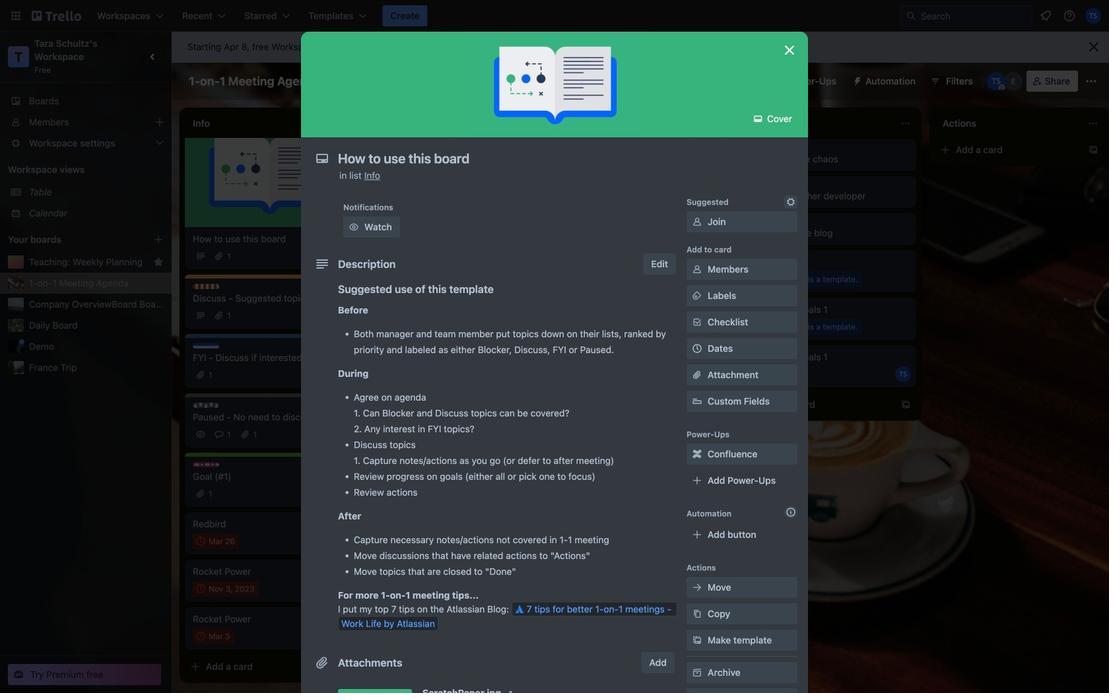 Task type: vqa. For each thing, say whether or not it's contained in the screenshot.
HUDDLE to the bottom
no



Task type: describe. For each thing, give the bounding box(es) containing it.
search image
[[906, 11, 917, 21]]

add board image
[[153, 234, 164, 245]]

color: black, title: "paused" element
[[193, 403, 219, 408]]

0 notifications image
[[1038, 8, 1054, 24]]

color: red, title: "blocker" element
[[380, 145, 407, 150]]

color: pink, title: "goal" element
[[193, 462, 219, 468]]

customize views image
[[530, 75, 543, 88]]

starred icon image
[[153, 257, 164, 267]]

close dialog image
[[782, 42, 798, 58]]

open information menu image
[[1063, 9, 1076, 22]]

your boards with 6 items element
[[8, 232, 133, 248]]



Task type: locate. For each thing, give the bounding box(es) containing it.
show menu image
[[1085, 75, 1098, 88]]

color: blue, title: "fyi" element
[[193, 343, 219, 349]]

sm image
[[847, 71, 866, 89], [691, 215, 704, 228], [347, 221, 361, 234], [691, 263, 704, 276], [691, 581, 704, 594], [691, 608, 704, 621], [691, 634, 704, 647], [503, 687, 516, 693]]

tara schultz (taraschultz7) image
[[1086, 8, 1101, 24]]

sm image
[[752, 112, 765, 125], [784, 195, 798, 209], [691, 289, 704, 302], [691, 666, 704, 680]]

tara schultz (taraschultz7) image
[[987, 72, 1006, 90], [895, 366, 911, 382]]

Search field
[[901, 5, 1033, 26]]

primary element
[[0, 0, 1109, 32]]

1 vertical spatial tara schultz (taraschultz7) image
[[895, 366, 911, 382]]

0 horizontal spatial tara schultz (taraschultz7) image
[[895, 366, 911, 382]]

None text field
[[331, 147, 767, 170]]

color: orange, title: "discuss" element
[[193, 284, 219, 289]]

1 horizontal spatial tara schultz (taraschultz7) image
[[987, 72, 1006, 90]]

ethanhunt1 (ethanhunt117) image
[[1004, 72, 1023, 90]]

None checkbox
[[193, 581, 258, 597], [193, 629, 234, 645], [193, 581, 258, 597], [193, 629, 234, 645]]

Board name text field
[[182, 71, 327, 92]]

0 vertical spatial tara schultz (taraschultz7) image
[[987, 72, 1006, 90]]

None checkbox
[[193, 534, 239, 549]]

create from template… image
[[1088, 145, 1099, 155], [713, 233, 724, 244], [901, 400, 911, 410], [338, 662, 349, 672]]



